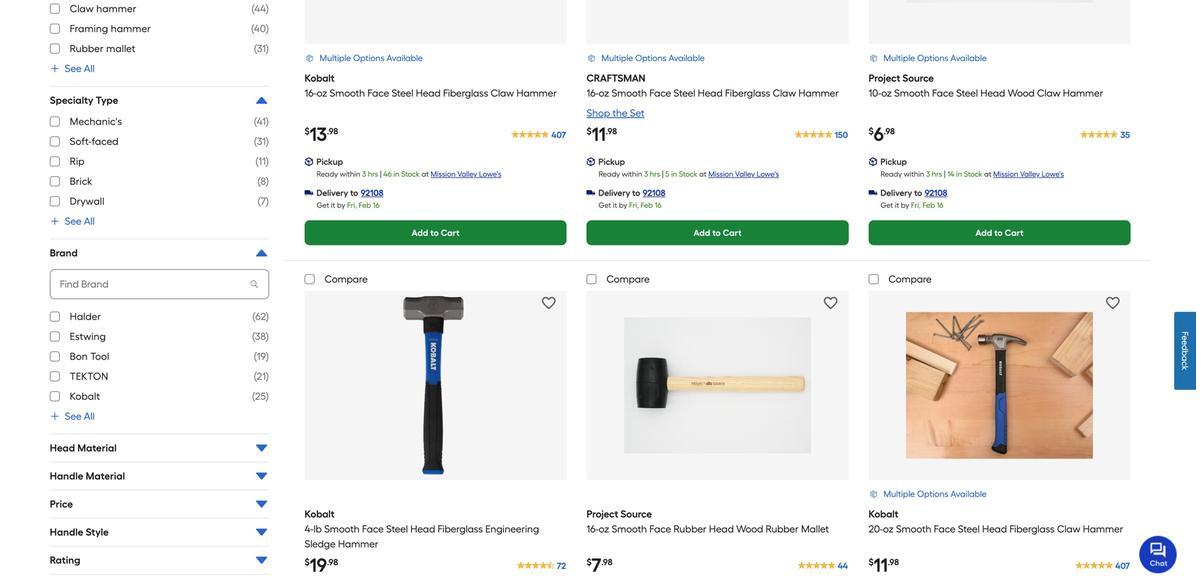 Task type: describe. For each thing, give the bounding box(es) containing it.
shop
[[587, 107, 610, 119]]

( 8 )
[[258, 175, 269, 187]]

truck filled image for ready within 3 hrs | 14 in stock at mission valley lowe's
[[869, 189, 878, 197]]

0 horizontal spatial 44
[[255, 3, 266, 15]]

head material
[[50, 442, 117, 454]]

2 see from the top
[[65, 215, 82, 227]]

face inside project source 10-oz smooth face steel head wood claw hammer
[[933, 87, 954, 99]]

tool
[[90, 351, 109, 362]]

( 41 )
[[254, 116, 269, 127]]

1 horizontal spatial multiple options outlined image
[[869, 489, 879, 499]]

.98 for 150's actual price $11.98 element
[[606, 126, 617, 136]]

plus image for second see all 'button' from the bottom of the page
[[50, 216, 60, 226]]

by for ready within 3 hrs | 14 in stock at mission valley lowe's
[[901, 201, 910, 210]]

brick
[[70, 175, 92, 187]]

mission valley lowe's button for ready within 3 hrs | 5 in stock at mission valley lowe's
[[709, 168, 780, 180]]

by for ready within 3 hrs | 5 in stock at mission valley lowe's
[[619, 201, 628, 210]]

( for tekton
[[254, 371, 257, 382]]

) for soft-faced
[[266, 136, 269, 147]]

6
[[874, 123, 884, 145]]

35
[[1121, 130, 1131, 140]]

handle style button
[[50, 519, 269, 546]]

$ for actual price $7.98 element
[[587, 557, 592, 568]]

kobalt 4-lb smooth face steel head fiberglass engineering sledge hammer
[[305, 508, 540, 550]]

delivery for ready within 3 hrs | 14 in stock at mission valley lowe's
[[881, 188, 913, 198]]

0 horizontal spatial 11
[[259, 156, 266, 167]]

$ 7 .98
[[587, 554, 613, 577]]

it for ready within 3 hrs | 14 in stock at mission valley lowe's
[[895, 201, 900, 210]]

.98 for actual price $6.98 element
[[884, 126, 895, 136]]

head inside kobalt 20-oz smooth face steel head fiberglass claw hammer
[[983, 523, 1008, 535]]

get for ready within 3 hrs | 14 in stock at mission valley lowe's
[[881, 201, 894, 210]]

head inside kobalt 16-oz smooth face steel head fiberglass claw hammer
[[416, 87, 441, 99]]

19 for $ 19 .98
[[310, 554, 327, 577]]

( 38 )
[[252, 331, 269, 343]]

ready within 3 hrs | 14 in stock at mission valley lowe's
[[881, 169, 1065, 179]]

steel for kobalt 20-oz smooth face steel head fiberglass claw hammer
[[959, 523, 980, 535]]

ready within 3 hrs | 5 in stock at mission valley lowe's
[[599, 169, 780, 179]]

44 button
[[797, 557, 849, 574]]

21
[[257, 371, 266, 382]]

face for kobalt 20-oz smooth face steel head fiberglass claw hammer
[[934, 523, 956, 535]]

project for 16-
[[587, 508, 619, 520]]

specialty
[[50, 94, 94, 106]]

pickup for ready within 3 hrs | 5 in stock at mission valley lowe's
[[599, 156, 625, 167]]

1 compare from the left
[[325, 273, 368, 285]]

( 44 )
[[252, 3, 269, 15]]

bon tool
[[70, 351, 109, 362]]

40
[[254, 23, 266, 35]]

by for ready within 3 hrs | 46 in stock at mission valley lowe's
[[337, 201, 345, 210]]

pickup image for ready within 3 hrs | 46 in stock at mission valley lowe's
[[305, 157, 314, 166]]

5
[[666, 169, 670, 179]]

mission valley lowe's button for ready within 3 hrs | 46 in stock at mission valley lowe's
[[431, 168, 502, 180]]

triangle down image for rating
[[254, 553, 269, 568]]

rating button
[[50, 547, 269, 574]]

1 add to cart button from the left
[[305, 220, 567, 245]]

project source 16-oz smooth face rubber head wood rubber mallet
[[587, 508, 829, 535]]

( 7 )
[[258, 195, 269, 207]]

13
[[310, 123, 327, 145]]

halder
[[70, 311, 101, 323]]

1 see from the top
[[65, 63, 82, 74]]

2 multiple options outlined image from the left
[[869, 53, 879, 63]]

$ 13 .98
[[305, 123, 338, 145]]

oz inside project source 16-oz smooth face rubber head wood rubber mallet
[[599, 523, 610, 535]]

4-
[[305, 523, 314, 535]]

2 add to cart from the left
[[694, 227, 742, 238]]

head inside the kobalt 4-lb smooth face steel head fiberglass engineering sledge hammer
[[411, 523, 435, 535]]

ready for ready within 3 hrs | 46 in stock at mission valley lowe's
[[317, 169, 338, 179]]

it for ready within 3 hrs | 46 in stock at mission valley lowe's
[[331, 201, 335, 210]]

face for kobalt 4-lb smooth face steel head fiberglass engineering sledge hammer
[[362, 523, 384, 535]]

hammer inside project source 10-oz smooth face steel head wood claw hammer
[[1064, 87, 1104, 99]]

150 button
[[794, 126, 849, 143]]

truck filled image for ready within 3 hrs | 5 in stock at mission valley lowe's
[[587, 189, 596, 197]]

specialty type
[[50, 94, 118, 106]]

actual price $11.98 element for 407
[[869, 554, 900, 577]]

in for 5
[[672, 169, 678, 179]]

specialty type button
[[50, 87, 269, 114]]

$ for actual price $6.98 element
[[869, 126, 874, 136]]

d
[[1181, 345, 1191, 350]]

handle material
[[50, 470, 125, 482]]

soft-
[[70, 136, 92, 147]]

14
[[948, 169, 955, 179]]

framing hammer
[[70, 23, 151, 35]]

rubber mallet
[[70, 43, 136, 55]]

$ 11 .98 for 150
[[587, 123, 617, 145]]

3 see from the top
[[65, 410, 82, 422]]

2 heart outline image from the left
[[824, 296, 838, 310]]

20-
[[869, 523, 884, 535]]

see all for 1st see all 'button'
[[65, 63, 95, 74]]

f e e d b a c k button
[[1175, 312, 1197, 390]]

1 add to cart from the left
[[412, 227, 460, 238]]

( for rip
[[256, 156, 259, 167]]

claw for craftsman 16-oz smooth face steel head fiberglass claw hammer
[[773, 87, 797, 99]]

| for 5
[[662, 169, 664, 179]]

mallet
[[802, 523, 829, 535]]

fiberglass for kobalt 4-lb smooth face steel head fiberglass engineering sledge hammer
[[438, 523, 483, 535]]

( for brick
[[258, 175, 261, 187]]

hammer for kobalt 16-oz smooth face steel head fiberglass claw hammer
[[517, 87, 557, 99]]

triangle down image for price
[[254, 497, 269, 512]]

10-
[[869, 87, 882, 99]]

4.5 stars image
[[516, 557, 567, 574]]

actual price $19.98 element
[[305, 554, 338, 577]]

) for rip
[[266, 156, 269, 167]]

kobalt 20-oz smooth face steel head fiberglass claw hammer
[[869, 508, 1124, 535]]

kobalt 16-oz smooth face steel head fiberglass claw hammer
[[305, 72, 557, 99]]

$ 11 .98 for 407
[[869, 554, 900, 577]]

kobalt for kobalt 16-oz smooth face steel head fiberglass claw hammer
[[305, 72, 335, 84]]

407 button for 11
[[1075, 557, 1131, 574]]

$ 19 .98
[[305, 554, 338, 577]]

b
[[1181, 350, 1191, 356]]

1 multiple options outlined image from the left
[[305, 53, 315, 63]]

delivery for ready within 3 hrs | 5 in stock at mission valley lowe's
[[599, 188, 631, 198]]

72
[[557, 561, 566, 571]]

( 11 )
[[256, 156, 269, 167]]

hrs for 14
[[932, 169, 943, 179]]

project source 10-oz smooth face steel head wood claw hammer
[[869, 72, 1104, 99]]

smooth for kobalt 20-oz smooth face steel head fiberglass claw hammer
[[897, 523, 932, 535]]

lb
[[314, 523, 322, 535]]

) for tekton
[[266, 371, 269, 382]]

0 vertical spatial multiple options outlined image
[[587, 53, 597, 63]]

material for head material
[[77, 442, 117, 454]]

mission for 5
[[709, 169, 734, 179]]

mission for 14
[[994, 169, 1019, 179]]

1 horizontal spatial rubber
[[674, 523, 707, 535]]

.98 for actual price $13.98 element
[[327, 126, 338, 136]]

20-oz smooth face steel head fiberglass claw hammer image
[[907, 292, 1094, 479]]

estwing
[[70, 331, 106, 343]]

engineering
[[486, 523, 540, 535]]

$ 6 .98
[[869, 123, 895, 145]]

16 for 46
[[373, 201, 380, 210]]

pickup image for ready within 3 hrs | 5 in stock at mission valley lowe's
[[587, 157, 596, 166]]

triangle up image for 31
[[254, 93, 269, 108]]

steel for kobalt 4-lb smooth face steel head fiberglass engineering sledge hammer
[[386, 523, 408, 535]]

get it by fri, feb 16 for ready within 3 hrs | 5 in stock at mission valley lowe's
[[599, 201, 662, 210]]

face inside project source 16-oz smooth face rubber head wood rubber mallet
[[650, 523, 672, 535]]

c
[[1181, 361, 1191, 366]]

source for 10-
[[903, 72, 934, 84]]

( for soft-faced
[[254, 136, 257, 147]]

.98 for actual price $19.98 element
[[327, 557, 338, 568]]

available for second multiple options outlined icon
[[951, 53, 987, 63]]

72 button
[[516, 557, 567, 574]]

handle for handle material
[[50, 470, 83, 482]]

16- for kobalt 16-oz smooth face steel head fiberglass claw hammer
[[305, 87, 317, 99]]

mission for 46
[[431, 169, 456, 179]]

shop the set
[[587, 107, 645, 119]]

mallet
[[106, 43, 136, 55]]

3 add to cart from the left
[[976, 227, 1024, 238]]

1 add from the left
[[412, 227, 429, 238]]

( for halder
[[252, 311, 255, 323]]

f
[[1181, 331, 1191, 336]]

( 25 )
[[252, 391, 269, 402]]

sledge
[[305, 538, 336, 550]]

hammer for framing hammer
[[111, 23, 151, 35]]

type
[[96, 94, 118, 106]]

smooth inside project source 10-oz smooth face steel head wood claw hammer
[[895, 87, 930, 99]]

407 button for 13
[[511, 126, 567, 143]]

62
[[255, 311, 266, 323]]

2 add from the left
[[694, 227, 711, 238]]

set
[[630, 107, 645, 119]]

25
[[255, 391, 266, 402]]

brand
[[50, 247, 78, 259]]

heart outline image
[[1107, 296, 1120, 310]]

41
[[257, 116, 266, 127]]

hammer for claw hammer
[[96, 3, 137, 15]]

( 21 )
[[254, 371, 269, 382]]

brand button
[[50, 239, 269, 267]]

kobalt for kobalt
[[70, 391, 100, 402]]

mechanic's
[[70, 116, 122, 127]]

get for ready within 3 hrs | 46 in stock at mission valley lowe's
[[317, 201, 329, 210]]

7 for $ 7 .98
[[592, 554, 602, 577]]

stock for 46
[[401, 169, 420, 179]]

delivery for ready within 3 hrs | 46 in stock at mission valley lowe's
[[317, 188, 348, 198]]

38
[[255, 331, 266, 343]]

drywall
[[70, 195, 105, 207]]

claw inside project source 10-oz smooth face steel head wood claw hammer
[[1038, 87, 1061, 99]]

2 e from the top
[[1181, 340, 1191, 345]]

truck filled image
[[305, 189, 314, 197]]

craftsman 16-oz smooth face steel head fiberglass claw hammer
[[587, 72, 839, 99]]

hrs for 5
[[650, 169, 661, 179]]

3 add to cart button from the left
[[869, 220, 1131, 245]]

0 horizontal spatial rubber
[[70, 43, 104, 55]]

7 for ( 7 )
[[261, 195, 266, 207]]

tekton
[[70, 371, 108, 382]]

get for ready within 3 hrs | 5 in stock at mission valley lowe's
[[599, 201, 611, 210]]

framing
[[70, 23, 108, 35]]

fri, for 46
[[347, 201, 357, 210]]

rip
[[70, 156, 85, 167]]

head material button
[[50, 434, 269, 462]]



Task type: vqa. For each thing, say whether or not it's contained in the screenshot.
first fri, from the left
yes



Task type: locate. For each thing, give the bounding box(es) containing it.
see all up head material
[[65, 410, 95, 422]]

2 lowe's from the left
[[757, 169, 780, 179]]

8 ) from the top
[[266, 195, 269, 207]]

steel inside the kobalt 4-lb smooth face steel head fiberglass engineering sledge hammer
[[386, 523, 408, 535]]

chat invite button image
[[1140, 535, 1178, 573]]

16 down ready within 3 hrs | 14 in stock at mission valley lowe's at the right of the page
[[937, 201, 944, 210]]

stock right '46'
[[401, 169, 420, 179]]

valley for ready within 3 hrs | 46 in stock at mission valley lowe's
[[458, 169, 477, 179]]

1 horizontal spatial add to cart button
[[587, 220, 849, 245]]

1 handle from the top
[[50, 470, 83, 482]]

delivery to 92108 right truck filled icon
[[317, 188, 384, 198]]

hammer up mallet
[[111, 23, 151, 35]]

1 horizontal spatial by
[[619, 201, 628, 210]]

407 for 13
[[552, 130, 566, 140]]

2 | from the left
[[662, 169, 664, 179]]

16 down ready within 3 hrs | 46 in stock at mission valley lowe's
[[373, 201, 380, 210]]

35 button
[[1080, 126, 1131, 143]]

Find Brand text field
[[50, 277, 237, 292]]

0 horizontal spatial project
[[587, 508, 619, 520]]

19 up ( 21 )
[[257, 351, 266, 362]]

actual price $6.98 element
[[869, 123, 895, 145]]

smooth down craftsman
[[612, 87, 647, 99]]

project up 10-
[[869, 72, 901, 84]]

1 vertical spatial project
[[587, 508, 619, 520]]

) for rubber mallet
[[266, 43, 269, 55]]

0 horizontal spatial cart
[[441, 227, 460, 238]]

claw hammer
[[70, 3, 137, 15]]

head
[[416, 87, 441, 99], [698, 87, 723, 99], [981, 87, 1006, 99], [50, 442, 75, 454], [411, 523, 435, 535], [709, 523, 734, 535], [983, 523, 1008, 535]]

head inside 'craftsman 16-oz smooth face steel head fiberglass claw hammer'
[[698, 87, 723, 99]]

0 horizontal spatial add
[[412, 227, 429, 238]]

1 vertical spatial handle
[[50, 526, 83, 538]]

plus image
[[50, 64, 60, 74]]

1 hrs from the left
[[368, 169, 378, 179]]

feb down ready within 3 hrs | 5 in stock at mission valley lowe's
[[641, 201, 653, 210]]

0 horizontal spatial hrs
[[368, 169, 378, 179]]

compare
[[325, 273, 368, 285], [607, 273, 650, 285], [889, 273, 932, 285]]

0 horizontal spatial 16
[[373, 201, 380, 210]]

within left '46'
[[340, 169, 360, 179]]

2 horizontal spatial add to cart
[[976, 227, 1024, 238]]

19 for ( 19 )
[[257, 351, 266, 362]]

1 all from the top
[[84, 63, 95, 74]]

within for 5
[[622, 169, 643, 179]]

3 see all button from the top
[[50, 409, 95, 424]]

( up the 25
[[254, 371, 257, 382]]

2 horizontal spatial it
[[895, 201, 900, 210]]

triangle down image inside the "rating" button
[[254, 553, 269, 568]]

)
[[266, 3, 269, 15], [266, 23, 269, 35], [266, 43, 269, 55], [266, 116, 269, 127], [266, 136, 269, 147], [266, 156, 269, 167], [266, 175, 269, 187], [266, 195, 269, 207], [266, 311, 269, 323], [266, 331, 269, 343], [266, 351, 269, 362], [266, 371, 269, 382], [266, 391, 269, 402]]

2 horizontal spatial fri,
[[912, 201, 921, 210]]

smooth for craftsman 16-oz smooth face steel head fiberglass claw hammer
[[612, 87, 647, 99]]

available up project source 10-oz smooth face steel head wood claw hammer on the top right
[[951, 53, 987, 63]]

faced
[[92, 136, 119, 147]]

1 vertical spatial 407
[[1116, 561, 1131, 571]]

0 horizontal spatial compare
[[325, 273, 368, 285]]

delivery to 92108 down 14
[[881, 188, 948, 198]]

head inside project source 16-oz smooth face rubber head wood rubber mallet
[[709, 523, 734, 535]]

.98 for actual price $11.98 element for 407
[[888, 557, 900, 568]]

2 add to cart button from the left
[[587, 220, 849, 245]]

see all
[[65, 63, 95, 74], [65, 215, 95, 227], [65, 410, 95, 422]]

0 horizontal spatial valley
[[458, 169, 477, 179]]

1 vertical spatial wood
[[737, 523, 764, 535]]

delivery to 92108 for ready within 3 hrs | 46 in stock at mission valley lowe's
[[317, 188, 384, 198]]

1 cart from the left
[[441, 227, 460, 238]]

2 horizontal spatial lowe's
[[1042, 169, 1065, 179]]

project
[[869, 72, 901, 84], [587, 508, 619, 520]]

feb
[[359, 201, 371, 210], [641, 201, 653, 210], [923, 201, 936, 210]]

face inside 'craftsman 16-oz smooth face steel head fiberglass claw hammer'
[[650, 87, 672, 99]]

16 for 14
[[937, 201, 944, 210]]

multiple options available for 2nd multiple options outlined icon from right
[[320, 53, 423, 63]]

triangle up image inside specialty type button
[[254, 93, 269, 108]]

face inside kobalt 16-oz smooth face steel head fiberglass claw hammer
[[368, 87, 389, 99]]

2 cart from the left
[[723, 227, 742, 238]]

3 cart from the left
[[1005, 227, 1024, 238]]

$ 11 .98 down 20-
[[869, 554, 900, 577]]

$ inside the $ 7 .98
[[587, 557, 592, 568]]

triangle up image up ( 41 )
[[254, 93, 269, 108]]

smooth inside 'craftsman 16-oz smooth face steel head fiberglass claw hammer'
[[612, 87, 647, 99]]

see all right plus image
[[65, 63, 95, 74]]

truck filled image
[[587, 189, 596, 197], [869, 189, 878, 197]]

5 stars image for 44 button
[[797, 557, 849, 574]]

1 pickup from the left
[[317, 156, 343, 167]]

2 horizontal spatial mission valley lowe's button
[[994, 168, 1065, 180]]

1 vertical spatial 11
[[259, 156, 266, 167]]

$ inside $ 13 .98
[[305, 126, 310, 136]]

multiple options outlined image up craftsman
[[587, 53, 597, 63]]

3 ) from the top
[[266, 43, 269, 55]]

oz inside project source 10-oz smooth face steel head wood claw hammer
[[882, 87, 892, 99]]

1 horizontal spatial lowe's
[[757, 169, 780, 179]]

3 lowe's from the left
[[1042, 169, 1065, 179]]

11 down 20-
[[874, 554, 888, 577]]

31 for soft-faced
[[257, 136, 266, 147]]

the
[[613, 107, 628, 119]]

kobalt
[[305, 72, 335, 84], [70, 391, 100, 402], [305, 508, 335, 520], [869, 508, 899, 520]]

1 vertical spatial all
[[84, 215, 95, 227]]

2 pickup image from the left
[[587, 157, 596, 166]]

ready
[[317, 169, 338, 179], [599, 169, 620, 179], [881, 169, 903, 179]]

0 horizontal spatial lowe's
[[479, 169, 502, 179]]

triangle up image
[[254, 93, 269, 108], [254, 246, 269, 261]]

31 down ( 41 )
[[257, 136, 266, 147]]

get
[[317, 201, 329, 210], [599, 201, 611, 210], [881, 201, 894, 210]]

pickup down 'shop the set' at the top
[[599, 156, 625, 167]]

2 plus image from the top
[[50, 411, 60, 421]]

style
[[86, 526, 109, 538]]

smooth right 10-
[[895, 87, 930, 99]]

2 vertical spatial see all button
[[50, 409, 95, 424]]

f e e d b a c k
[[1181, 331, 1191, 370]]

92108 button down '46'
[[361, 187, 384, 199]]

actual price $11.98 element for 150
[[587, 123, 617, 145]]

smooth right 20-
[[897, 523, 932, 535]]

triangle down image inside handle style button
[[254, 525, 269, 540]]

e
[[1181, 336, 1191, 340], [1181, 340, 1191, 345]]

1 stock from the left
[[401, 169, 420, 179]]

1 horizontal spatial compare
[[607, 273, 650, 285]]

( up 38
[[252, 311, 255, 323]]

fiberglass inside 'craftsman 16-oz smooth face steel head fiberglass claw hammer'
[[725, 87, 771, 99]]

0 horizontal spatial mission
[[431, 169, 456, 179]]

3 feb from the left
[[923, 201, 936, 210]]

2 horizontal spatial compare
[[889, 273, 932, 285]]

kobalt inside kobalt 20-oz smooth face steel head fiberglass claw hammer
[[869, 508, 899, 520]]

search icon image
[[249, 279, 259, 289]]

pickup right pickup image
[[881, 156, 908, 167]]

1 vertical spatial 19
[[310, 554, 327, 577]]

material inside button
[[86, 470, 125, 482]]

2 92108 button from the left
[[643, 187, 666, 199]]

steel inside kobalt 20-oz smooth face steel head fiberglass claw hammer
[[959, 523, 980, 535]]

16- up shop
[[587, 87, 599, 99]]

get it by fri, feb 16 for ready within 3 hrs | 14 in stock at mission valley lowe's
[[881, 201, 944, 210]]

wood for rubber
[[737, 523, 764, 535]]

2 3 from the left
[[644, 169, 648, 179]]

triangle up image up search icon
[[254, 246, 269, 261]]

1 horizontal spatial 16
[[655, 201, 662, 210]]

92108 down 14
[[925, 188, 948, 198]]

steel inside project source 10-oz smooth face steel head wood claw hammer
[[957, 87, 979, 99]]

) for drywall
[[266, 195, 269, 207]]

3 see all from the top
[[65, 410, 95, 422]]

project inside project source 10-oz smooth face steel head wood claw hammer
[[869, 72, 901, 84]]

1 horizontal spatial 92108 button
[[643, 187, 666, 199]]

8
[[261, 175, 266, 187]]

smooth for kobalt 4-lb smooth face steel head fiberglass engineering sledge hammer
[[324, 523, 360, 535]]

fiberglass for kobalt 20-oz smooth face steel head fiberglass claw hammer
[[1010, 523, 1055, 535]]

| for 14
[[945, 169, 946, 179]]

1 horizontal spatial ready
[[599, 169, 620, 179]]

16- up 13
[[305, 87, 317, 99]]

material for handle material
[[86, 470, 125, 482]]

0 horizontal spatial by
[[337, 201, 345, 210]]

0 horizontal spatial feb
[[359, 201, 371, 210]]

triangle down image for handle material
[[254, 469, 269, 484]]

e up d
[[1181, 336, 1191, 340]]

1 e from the top
[[1181, 336, 1191, 340]]

2 at from the left
[[700, 169, 707, 179]]

see all for second see all 'button' from the bottom of the page
[[65, 215, 95, 227]]

1 heart outline image from the left
[[542, 296, 556, 310]]

( 31 ) down ( 40 )
[[254, 43, 269, 55]]

1 vertical spatial multiple options outlined image
[[869, 489, 879, 499]]

at for 46
[[422, 169, 429, 179]]

0 horizontal spatial add to cart
[[412, 227, 460, 238]]

31 down ( 40 )
[[257, 43, 266, 55]]

1 feb from the left
[[359, 201, 371, 210]]

kobalt up lb
[[305, 508, 335, 520]]

hammer inside kobalt 20-oz smooth face steel head fiberglass claw hammer
[[1084, 523, 1124, 535]]

in for 14
[[957, 169, 963, 179]]

7 ) from the top
[[266, 175, 269, 187]]

shop the set link
[[587, 101, 645, 121]]

hammer
[[96, 3, 137, 15], [111, 23, 151, 35]]

lowe's for ready within 3 hrs | 14 in stock at mission valley lowe's
[[1042, 169, 1065, 179]]

92108 button down 5
[[643, 187, 666, 199]]

1 horizontal spatial add
[[694, 227, 711, 238]]

face for kobalt 16-oz smooth face steel head fiberglass claw hammer
[[368, 87, 389, 99]]

oz for kobalt 16-oz smooth face steel head fiberglass claw hammer
[[317, 87, 327, 99]]

smooth right lb
[[324, 523, 360, 535]]

1 pickup image from the left
[[305, 157, 314, 166]]

1 mission valley lowe's button from the left
[[431, 168, 502, 180]]

pickup down $ 13 .98
[[317, 156, 343, 167]]

0 vertical spatial 7
[[261, 195, 266, 207]]

( down 40
[[254, 43, 257, 55]]

ready for ready within 3 hrs | 14 in stock at mission valley lowe's
[[881, 169, 903, 179]]

feb down ready within 3 hrs | 14 in stock at mission valley lowe's at the right of the page
[[923, 201, 936, 210]]

actual price $13.98 element
[[305, 123, 338, 145]]

0 vertical spatial plus image
[[50, 216, 60, 226]]

1 horizontal spatial 44
[[838, 561, 849, 571]]

( up ( 8 ) on the top left
[[256, 156, 259, 167]]

| left '46'
[[380, 169, 382, 179]]

all up head material
[[84, 410, 95, 422]]

.98 inside $ 13 .98
[[327, 126, 338, 136]]

16- inside project source 16-oz smooth face rubber head wood rubber mallet
[[587, 523, 599, 535]]

face inside the kobalt 4-lb smooth face steel head fiberglass engineering sledge hammer
[[362, 523, 384, 535]]

smooth inside the kobalt 4-lb smooth face steel head fiberglass engineering sledge hammer
[[324, 523, 360, 535]]

.98 for actual price $7.98 element
[[602, 557, 613, 568]]

mission valley lowe's button
[[431, 168, 502, 180], [709, 168, 780, 180], [994, 168, 1065, 180]]

multiple options outlined image
[[587, 53, 597, 63], [869, 489, 879, 499]]

16- inside kobalt 16-oz smooth face steel head fiberglass claw hammer
[[305, 87, 317, 99]]

5 ) from the top
[[266, 136, 269, 147]]

hammer inside kobalt 16-oz smooth face steel head fiberglass claw hammer
[[517, 87, 557, 99]]

hammer inside the kobalt 4-lb smooth face steel head fiberglass engineering sledge hammer
[[338, 538, 379, 550]]

$ 11 .98
[[587, 123, 617, 145], [869, 554, 900, 577]]

smooth inside kobalt 16-oz smooth face steel head fiberglass claw hammer
[[330, 87, 365, 99]]

3 add from the left
[[976, 227, 993, 238]]

( down 41
[[254, 136, 257, 147]]

3 stock from the left
[[964, 169, 983, 179]]

stock
[[401, 169, 420, 179], [679, 169, 698, 179], [964, 169, 983, 179]]

smooth up actual price $13.98 element
[[330, 87, 365, 99]]

16- up the $ 7 .98
[[587, 523, 599, 535]]

46
[[384, 169, 392, 179]]

6 ) from the top
[[266, 156, 269, 167]]

plus image up head material
[[50, 411, 60, 421]]

( for mechanic's
[[254, 116, 257, 127]]

triangle down image inside handle material button
[[254, 469, 269, 484]]

$ right 150
[[869, 126, 874, 136]]

available for right multiple options outlined image
[[951, 489, 987, 499]]

16- for craftsman 16-oz smooth face steel head fiberglass claw hammer
[[587, 87, 599, 99]]

5 stars image for 35 button
[[1080, 126, 1131, 143]]

add down ready within 3 hrs | 14 in stock at mission valley lowe's at the right of the page
[[976, 227, 993, 238]]

all
[[84, 63, 95, 74], [84, 215, 95, 227], [84, 410, 95, 422]]

material
[[77, 442, 117, 454], [86, 470, 125, 482]]

44 inside button
[[838, 561, 849, 571]]

$ down sledge
[[305, 557, 310, 568]]

.98 inside "$ 19 .98"
[[327, 557, 338, 568]]

hrs left 14
[[932, 169, 943, 179]]

2 vertical spatial see all
[[65, 410, 95, 422]]

( 62 )
[[252, 311, 269, 323]]

valley
[[458, 169, 477, 179], [736, 169, 755, 179], [1021, 169, 1040, 179]]

1 see all from the top
[[65, 63, 95, 74]]

actual price $11.98 element
[[587, 123, 617, 145], [869, 554, 900, 577]]

hrs left '46'
[[368, 169, 378, 179]]

0 horizontal spatial pickup
[[317, 156, 343, 167]]

9 ) from the top
[[266, 311, 269, 323]]

1 fri, from the left
[[347, 201, 357, 210]]

( 19 )
[[254, 351, 269, 362]]

price button
[[50, 491, 269, 518]]

92108 down '46'
[[361, 188, 384, 198]]

) for brick
[[266, 175, 269, 187]]

1 horizontal spatial $ 11 .98
[[869, 554, 900, 577]]

project for 10-
[[869, 72, 901, 84]]

0 horizontal spatial $ 11 .98
[[587, 123, 617, 145]]

0 horizontal spatial add to cart button
[[305, 220, 567, 245]]

at for 5
[[700, 169, 707, 179]]

3 at from the left
[[985, 169, 992, 179]]

0 horizontal spatial fri,
[[347, 201, 357, 210]]

2 within from the left
[[622, 169, 643, 179]]

delivery to 92108 for ready within 3 hrs | 5 in stock at mission valley lowe's
[[599, 188, 666, 198]]

claw inside kobalt 20-oz smooth face steel head fiberglass claw hammer
[[1058, 523, 1081, 535]]

smooth inside project source 16-oz smooth face rubber head wood rubber mallet
[[612, 523, 647, 535]]

k
[[1181, 366, 1191, 370]]

0 vertical spatial source
[[903, 72, 934, 84]]

1 horizontal spatial 407 button
[[1075, 557, 1131, 574]]

2 get it by fri, feb 16 from the left
[[599, 201, 662, 210]]

$ right 72 on the bottom
[[587, 557, 592, 568]]

material down head material
[[86, 470, 125, 482]]

2 horizontal spatial rubber
[[766, 523, 799, 535]]

at right 14
[[985, 169, 992, 179]]

5 stars image containing 150
[[794, 126, 849, 143]]

in
[[394, 169, 400, 179], [672, 169, 678, 179], [957, 169, 963, 179]]

handle up rating
[[50, 526, 83, 538]]

5 stars image containing 44
[[797, 557, 849, 574]]

pickup image
[[305, 157, 314, 166], [587, 157, 596, 166]]

multiple options outlined image up 20-
[[869, 489, 879, 499]]

1 within from the left
[[340, 169, 360, 179]]

| left 14
[[945, 169, 946, 179]]

2 pickup from the left
[[599, 156, 625, 167]]

2 horizontal spatial at
[[985, 169, 992, 179]]

price
[[50, 498, 73, 510]]

fiberglass
[[443, 87, 489, 99], [725, 87, 771, 99], [438, 523, 483, 535], [1010, 523, 1055, 535]]

1 vertical spatial see
[[65, 215, 82, 227]]

soft-faced
[[70, 136, 119, 147]]

3 for 46
[[362, 169, 366, 179]]

0 vertical spatial see all
[[65, 63, 95, 74]]

0 horizontal spatial it
[[331, 201, 335, 210]]

3 in from the left
[[957, 169, 963, 179]]

1 delivery to 92108 from the left
[[317, 188, 384, 198]]

claw
[[70, 3, 94, 15], [491, 87, 514, 99], [773, 87, 797, 99], [1038, 87, 1061, 99], [1058, 523, 1081, 535]]

smooth inside kobalt 20-oz smooth face steel head fiberglass claw hammer
[[897, 523, 932, 535]]

2 horizontal spatial 11
[[874, 554, 888, 577]]

options
[[353, 53, 385, 63], [636, 53, 667, 63], [918, 53, 949, 63], [918, 489, 949, 499]]

1 get from the left
[[317, 201, 329, 210]]

triangle down image
[[254, 469, 269, 484], [254, 497, 269, 512], [254, 525, 269, 540], [254, 553, 269, 568]]

1 | from the left
[[380, 169, 382, 179]]

multiple options available for second multiple options outlined icon
[[884, 53, 987, 63]]

see down drywall
[[65, 215, 82, 227]]

wood inside project source 10-oz smooth face steel head wood claw hammer
[[1008, 87, 1035, 99]]

0 vertical spatial 407
[[552, 130, 566, 140]]

heart outline image
[[542, 296, 556, 310], [824, 296, 838, 310]]

92108 button for 5
[[643, 187, 666, 199]]

1 valley from the left
[[458, 169, 477, 179]]

( down ( 62 )
[[252, 331, 255, 343]]

kobalt up 20-
[[869, 508, 899, 520]]

triangle down image
[[254, 441, 269, 456]]

actual price $11.98 element down 20-
[[869, 554, 900, 577]]

( 31 )
[[254, 43, 269, 55], [254, 136, 269, 147]]

16 for 5
[[655, 201, 662, 210]]

7
[[261, 195, 266, 207], [592, 554, 602, 577]]

1 horizontal spatial source
[[903, 72, 934, 84]]

( 40 )
[[251, 23, 269, 35]]

$ down shop
[[587, 126, 592, 136]]

mission valley lowe's button for ready within 3 hrs | 14 in stock at mission valley lowe's
[[994, 168, 1065, 180]]

face
[[368, 87, 389, 99], [650, 87, 672, 99], [933, 87, 954, 99], [362, 523, 384, 535], [650, 523, 672, 535], [934, 523, 956, 535]]

feb down ready within 3 hrs | 46 in stock at mission valley lowe's
[[359, 201, 371, 210]]

3 delivery to 92108 from the left
[[881, 188, 948, 198]]

1 horizontal spatial mission
[[709, 169, 734, 179]]

steel inside kobalt 16-oz smooth face steel head fiberglass claw hammer
[[392, 87, 414, 99]]

2 mission valley lowe's button from the left
[[709, 168, 780, 180]]

pickup for ready within 3 hrs | 46 in stock at mission valley lowe's
[[317, 156, 343, 167]]

oz inside kobalt 20-oz smooth face steel head fiberglass claw hammer
[[884, 523, 894, 535]]

get it by fri, feb 16
[[317, 201, 380, 210], [599, 201, 662, 210], [881, 201, 944, 210]]

$ right ( 41 )
[[305, 126, 310, 136]]

lowe's for ready within 3 hrs | 5 in stock at mission valley lowe's
[[757, 169, 780, 179]]

1 horizontal spatial hrs
[[650, 169, 661, 179]]

handle material button
[[50, 462, 269, 490]]

) for estwing
[[266, 331, 269, 343]]

.98 inside $ 6 .98
[[884, 126, 895, 136]]

2 horizontal spatial add to cart button
[[869, 220, 1131, 245]]

11 up 8
[[259, 156, 266, 167]]

$ inside $ 6 .98
[[869, 126, 874, 136]]

material inside button
[[77, 442, 117, 454]]

.98 inside the $ 7 .98
[[602, 557, 613, 568]]

mission right '46'
[[431, 169, 456, 179]]

1 mission from the left
[[431, 169, 456, 179]]

1 triangle up image from the top
[[254, 93, 269, 108]]

kobalt down tekton
[[70, 391, 100, 402]]

smooth up the $ 7 .98
[[612, 523, 647, 535]]

add
[[412, 227, 429, 238], [694, 227, 711, 238], [976, 227, 993, 238]]

(
[[252, 3, 255, 15], [251, 23, 254, 35], [254, 43, 257, 55], [254, 116, 257, 127], [254, 136, 257, 147], [256, 156, 259, 167], [258, 175, 261, 187], [258, 195, 261, 207], [252, 311, 255, 323], [252, 331, 255, 343], [254, 351, 257, 362], [254, 371, 257, 382], [252, 391, 255, 402]]

pickup image
[[869, 157, 878, 166]]

1 horizontal spatial mission valley lowe's button
[[709, 168, 780, 180]]

oz inside kobalt 16-oz smooth face steel head fiberglass claw hammer
[[317, 87, 327, 99]]

( up ( 11 )
[[254, 116, 257, 127]]

1 ) from the top
[[266, 3, 269, 15]]

2 in from the left
[[672, 169, 678, 179]]

e down the f in the bottom right of the page
[[1181, 340, 1191, 345]]

$ for 150's actual price $11.98 element
[[587, 126, 592, 136]]

2 vertical spatial see
[[65, 410, 82, 422]]

kobalt up 13
[[305, 72, 335, 84]]

150
[[835, 130, 849, 140]]

within left 14
[[904, 169, 925, 179]]

within for 14
[[904, 169, 925, 179]]

3 hrs from the left
[[932, 169, 943, 179]]

2 see all from the top
[[65, 215, 95, 227]]

3 by from the left
[[901, 201, 910, 210]]

feb for 46
[[359, 201, 371, 210]]

multiple options available
[[320, 53, 423, 63], [602, 53, 705, 63], [884, 53, 987, 63], [884, 489, 987, 499]]

multiple options available for the topmost multiple options outlined image
[[602, 53, 705, 63]]

2 hrs from the left
[[650, 169, 661, 179]]

hammer inside 'craftsman 16-oz smooth face steel head fiberglass claw hammer'
[[799, 87, 839, 99]]

2 ( 31 ) from the top
[[254, 136, 269, 147]]

1 vertical spatial see all button
[[50, 214, 95, 229]]

0 horizontal spatial stock
[[401, 169, 420, 179]]

hammer up the 'framing hammer' on the top of page
[[96, 3, 137, 15]]

1 horizontal spatial 407
[[1116, 561, 1131, 571]]

.98
[[327, 126, 338, 136], [606, 126, 617, 136], [884, 126, 895, 136], [327, 557, 338, 568], [602, 557, 613, 568], [888, 557, 900, 568]]

$ inside "$ 19 .98"
[[305, 557, 310, 568]]

delivery to 92108
[[317, 188, 384, 198], [599, 188, 666, 198], [881, 188, 948, 198]]

kobalt inside kobalt 16-oz smooth face steel head fiberglass claw hammer
[[305, 72, 335, 84]]

all down rubber mallet
[[84, 63, 95, 74]]

head inside button
[[50, 442, 75, 454]]

stock right 14
[[964, 169, 983, 179]]

ready down actual price $13.98 element
[[317, 169, 338, 179]]

0 horizontal spatial wood
[[737, 523, 764, 535]]

( 31 ) for mallet
[[254, 43, 269, 55]]

1 horizontal spatial add to cart
[[694, 227, 742, 238]]

oz inside 'craftsman 16-oz smooth face steel head fiberglass claw hammer'
[[599, 87, 610, 99]]

2 triangle up image from the top
[[254, 246, 269, 261]]

it for ready within 3 hrs | 5 in stock at mission valley lowe's
[[613, 201, 618, 210]]

11 ) from the top
[[266, 351, 269, 362]]

in for 46
[[394, 169, 400, 179]]

2 ready from the left
[[599, 169, 620, 179]]

16- inside 'craftsman 16-oz smooth face steel head fiberglass claw hammer'
[[587, 87, 599, 99]]

2 delivery from the left
[[599, 188, 631, 198]]

1 vertical spatial $ 11 .98
[[869, 554, 900, 577]]

face inside kobalt 20-oz smooth face steel head fiberglass claw hammer
[[934, 523, 956, 535]]

3 valley from the left
[[1021, 169, 1040, 179]]

2 horizontal spatial within
[[904, 169, 925, 179]]

( down ( 44 )
[[251, 23, 254, 35]]

2 delivery to 92108 from the left
[[599, 188, 666, 198]]

3 within from the left
[[904, 169, 925, 179]]

bon
[[70, 351, 88, 362]]

in right 5
[[672, 169, 678, 179]]

11 for 407
[[874, 554, 888, 577]]

kobalt inside the kobalt 4-lb smooth face steel head fiberglass engineering sledge hammer
[[305, 508, 335, 520]]

ready left 5
[[599, 169, 620, 179]]

hammer for craftsman 16-oz smooth face steel head fiberglass claw hammer
[[799, 87, 839, 99]]

1 3 from the left
[[362, 169, 366, 179]]

1 in from the left
[[394, 169, 400, 179]]

fri,
[[347, 201, 357, 210], [629, 201, 639, 210], [912, 201, 921, 210]]

handle style
[[50, 526, 109, 538]]

head inside project source 10-oz smooth face steel head wood claw hammer
[[981, 87, 1006, 99]]

add down ready within 3 hrs | 5 in stock at mission valley lowe's
[[694, 227, 711, 238]]

16 down ready within 3 hrs | 5 in stock at mission valley lowe's
[[655, 201, 662, 210]]

within
[[340, 169, 360, 179], [622, 169, 643, 179], [904, 169, 925, 179]]

fiberglass inside the kobalt 4-lb smooth face steel head fiberglass engineering sledge hammer
[[438, 523, 483, 535]]

2 vertical spatial all
[[84, 410, 95, 422]]

0 horizontal spatial 92108 button
[[361, 187, 384, 199]]

wood inside project source 16-oz smooth face rubber head wood rubber mallet
[[737, 523, 764, 535]]

( for bon tool
[[254, 351, 257, 362]]

multiple options outlined image
[[305, 53, 315, 63], [869, 53, 879, 63]]

3 triangle down image from the top
[[254, 525, 269, 540]]

1 see all button from the top
[[50, 61, 95, 76]]

source inside project source 16-oz smooth face rubber head wood rubber mallet
[[621, 508, 652, 520]]

0 horizontal spatial heart outline image
[[542, 296, 556, 310]]

0 horizontal spatial 3
[[362, 169, 366, 179]]

see all button up head material
[[50, 409, 95, 424]]

claw inside kobalt 16-oz smooth face steel head fiberglass claw hammer
[[491, 87, 514, 99]]

$ 11 .98 down shop
[[587, 123, 617, 145]]

( down ( 21 )
[[252, 391, 255, 402]]

1 vertical spatial material
[[86, 470, 125, 482]]

1 plus image from the top
[[50, 216, 60, 226]]

3 fri, from the left
[[912, 201, 921, 210]]

craftsman
[[587, 72, 646, 84]]

rating
[[50, 554, 80, 566]]

2 horizontal spatial stock
[[964, 169, 983, 179]]

0 horizontal spatial actual price $11.98 element
[[587, 123, 617, 145]]

2 horizontal spatial 16
[[937, 201, 944, 210]]

face for craftsman 16-oz smooth face steel head fiberglass claw hammer
[[650, 87, 672, 99]]

5 stars image
[[511, 126, 567, 143], [794, 126, 849, 143], [1080, 126, 1131, 143], [797, 557, 849, 574], [1075, 557, 1131, 574]]

0 vertical spatial triangle up image
[[254, 93, 269, 108]]

0 vertical spatial ( 31 )
[[254, 43, 269, 55]]

5 stars image containing 35
[[1080, 126, 1131, 143]]

3 left 5
[[644, 169, 648, 179]]

add to cart
[[412, 227, 460, 238], [694, 227, 742, 238], [976, 227, 1024, 238]]

actual price $11.98 element down shop
[[587, 123, 617, 145]]

hammer
[[517, 87, 557, 99], [799, 87, 839, 99], [1064, 87, 1104, 99], [1084, 523, 1124, 535], [338, 538, 379, 550]]

44
[[255, 3, 266, 15], [838, 561, 849, 571]]

( for drywall
[[258, 195, 261, 207]]

92108 for 5
[[643, 188, 666, 198]]

0 horizontal spatial 407 button
[[511, 126, 567, 143]]

1 horizontal spatial wood
[[1008, 87, 1035, 99]]

3 it from the left
[[895, 201, 900, 210]]

3 3 from the left
[[927, 169, 931, 179]]

1 horizontal spatial pickup
[[599, 156, 625, 167]]

2 truck filled image from the left
[[869, 189, 878, 197]]

3 compare from the left
[[889, 273, 932, 285]]

( for framing hammer
[[251, 23, 254, 35]]

$ for actual price $19.98 element
[[305, 557, 310, 568]]

0 horizontal spatial delivery to 92108
[[317, 188, 384, 198]]

407
[[552, 130, 566, 140], [1116, 561, 1131, 571]]

2 16 from the left
[[655, 201, 662, 210]]

oz for kobalt 20-oz smooth face steel head fiberglass claw hammer
[[884, 523, 894, 535]]

mission right 14
[[994, 169, 1019, 179]]

to
[[350, 188, 358, 198], [633, 188, 641, 198], [915, 188, 923, 198], [431, 227, 439, 238], [713, 227, 721, 238], [995, 227, 1003, 238]]

get it by fri, feb 16 for ready within 3 hrs | 46 in stock at mission valley lowe's
[[317, 201, 380, 210]]

11
[[592, 123, 606, 145], [259, 156, 266, 167], [874, 554, 888, 577]]

pickup
[[317, 156, 343, 167], [599, 156, 625, 167], [881, 156, 908, 167]]

ready within 3 hrs | 46 in stock at mission valley lowe's
[[317, 169, 502, 179]]

2 valley from the left
[[736, 169, 755, 179]]

3 delivery from the left
[[881, 188, 913, 198]]

1 16 from the left
[[373, 201, 380, 210]]

1 vertical spatial 7
[[592, 554, 602, 577]]

fiberglass inside kobalt 16-oz smooth face steel head fiberglass claw hammer
[[443, 87, 489, 99]]

0 horizontal spatial 7
[[261, 195, 266, 207]]

2 92108 from the left
[[643, 188, 666, 198]]

source
[[903, 72, 934, 84], [621, 508, 652, 520]]

2 horizontal spatial pickup
[[881, 156, 908, 167]]

available up kobalt 20-oz smooth face steel head fiberglass claw hammer on the right bottom of page
[[951, 489, 987, 499]]

oz for craftsman 16-oz smooth face steel head fiberglass claw hammer
[[599, 87, 610, 99]]

handle
[[50, 470, 83, 482], [50, 526, 83, 538]]

at right 5
[[700, 169, 707, 179]]

available
[[387, 53, 423, 63], [669, 53, 705, 63], [951, 53, 987, 63], [951, 489, 987, 499]]

2 fri, from the left
[[629, 201, 639, 210]]

add down ready within 3 hrs | 46 in stock at mission valley lowe's
[[412, 227, 429, 238]]

available up 'craftsman 16-oz smooth face steel head fiberglass claw hammer'
[[669, 53, 705, 63]]

mission right 5
[[709, 169, 734, 179]]

plus image
[[50, 216, 60, 226], [50, 411, 60, 421]]

multiple options available link
[[305, 52, 423, 64], [587, 52, 705, 64], [869, 52, 987, 64], [869, 488, 987, 500]]

steel for craftsman 16-oz smooth face steel head fiberglass claw hammer
[[674, 87, 696, 99]]

all for 1st see all 'button'
[[84, 63, 95, 74]]

claw for kobalt 16-oz smooth face steel head fiberglass claw hammer
[[491, 87, 514, 99]]

1 horizontal spatial multiple options outlined image
[[869, 53, 879, 63]]

2 horizontal spatial get it by fri, feb 16
[[881, 201, 944, 210]]

all down drywall
[[84, 215, 95, 227]]

lowe's
[[479, 169, 502, 179], [757, 169, 780, 179], [1042, 169, 1065, 179]]

wood for claw
[[1008, 87, 1035, 99]]

19 down sledge
[[310, 554, 327, 577]]

fiberglass for craftsman 16-oz smooth face steel head fiberglass claw hammer
[[725, 87, 771, 99]]

fiberglass inside kobalt 20-oz smooth face steel head fiberglass claw hammer
[[1010, 523, 1055, 535]]

claw inside 'craftsman 16-oz smooth face steel head fiberglass claw hammer'
[[773, 87, 797, 99]]

1 horizontal spatial feb
[[641, 201, 653, 210]]

) for framing hammer
[[266, 23, 269, 35]]

2 handle from the top
[[50, 526, 83, 538]]

triangle up image inside brand button
[[254, 246, 269, 261]]

triangle down image inside "price" button
[[254, 497, 269, 512]]

) for kobalt
[[266, 391, 269, 402]]

actual price $7.98 element
[[587, 554, 613, 577]]

smooth
[[330, 87, 365, 99], [612, 87, 647, 99], [895, 87, 930, 99], [324, 523, 360, 535], [612, 523, 647, 535], [897, 523, 932, 535]]

by
[[337, 201, 345, 210], [619, 201, 628, 210], [901, 201, 910, 210]]

hrs left 5
[[650, 169, 661, 179]]

project inside project source 16-oz smooth face rubber head wood rubber mallet
[[587, 508, 619, 520]]

pickup image down 13
[[305, 157, 314, 166]]

pickup for ready within 3 hrs | 14 in stock at mission valley lowe's
[[881, 156, 908, 167]]

source inside project source 10-oz smooth face steel head wood claw hammer
[[903, 72, 934, 84]]

11 for 150
[[592, 123, 606, 145]]

steel inside 'craftsman 16-oz smooth face steel head fiberglass claw hammer'
[[674, 87, 696, 99]]

2 compare from the left
[[607, 273, 650, 285]]

0 horizontal spatial 92108
[[361, 188, 384, 198]]

cart
[[441, 227, 460, 238], [723, 227, 742, 238], [1005, 227, 1024, 238]]

a
[[1181, 356, 1191, 361]]

1 92108 from the left
[[361, 188, 384, 198]]

2 vertical spatial 11
[[874, 554, 888, 577]]

triangle up image for 62
[[254, 246, 269, 261]]

all for 3rd see all 'button' from the top
[[84, 410, 95, 422]]

handle up price
[[50, 470, 83, 482]]

kobalt for kobalt 20-oz smooth face steel head fiberglass claw hammer
[[869, 508, 899, 520]]

( down 38
[[254, 351, 257, 362]]

1 by from the left
[[337, 201, 345, 210]]

1 horizontal spatial delivery
[[599, 188, 631, 198]]

feb for 5
[[641, 201, 653, 210]]

1 horizontal spatial 7
[[592, 554, 602, 577]]

2 horizontal spatial valley
[[1021, 169, 1040, 179]]

material up handle material
[[77, 442, 117, 454]]

2 horizontal spatial 92108
[[925, 188, 948, 198]]

2 it from the left
[[613, 201, 618, 210]]

1 31 from the top
[[257, 43, 266, 55]]

1 ( 31 ) from the top
[[254, 43, 269, 55]]

0 vertical spatial see
[[65, 63, 82, 74]]

2 get from the left
[[599, 201, 611, 210]]

0 vertical spatial 44
[[255, 3, 266, 15]]

10 ) from the top
[[266, 331, 269, 343]]

3 get from the left
[[881, 201, 894, 210]]

1 horizontal spatial project
[[869, 72, 901, 84]]

2 see all button from the top
[[50, 214, 95, 229]]

0 horizontal spatial |
[[380, 169, 382, 179]]

wood
[[1008, 87, 1035, 99], [737, 523, 764, 535]]

lowe's for ready within 3 hrs | 46 in stock at mission valley lowe's
[[479, 169, 502, 179]]

407 for 11
[[1116, 561, 1131, 571]]

1 horizontal spatial get
[[599, 201, 611, 210]]

at
[[422, 169, 429, 179], [700, 169, 707, 179], [985, 169, 992, 179]]



